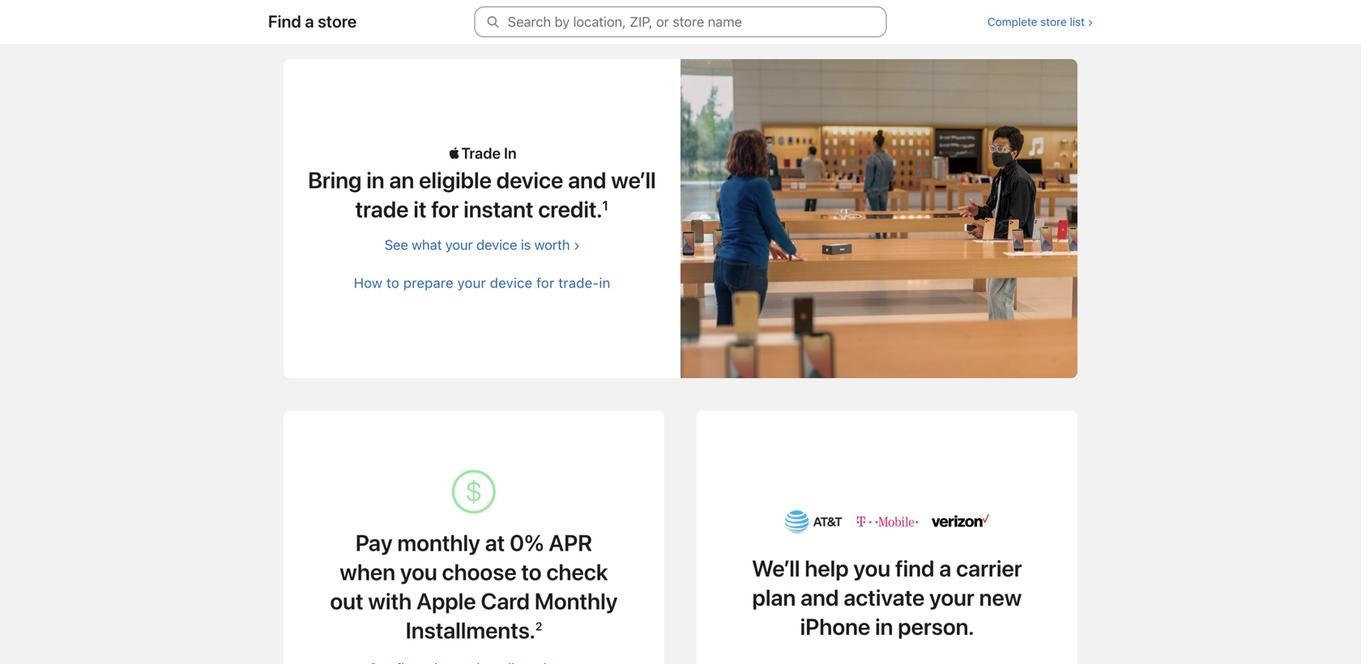Task type: vqa. For each thing, say whether or not it's contained in the screenshot.
How can I pay using Apple Card Monthly Installments?
no



Task type: locate. For each thing, give the bounding box(es) containing it.
iphone
[[801, 614, 871, 641]]

1 vertical spatial and
[[801, 585, 839, 612]]

your up person.
[[930, 585, 975, 612]]

0 horizontal spatial to
[[387, 275, 400, 291]]

0 vertical spatial for
[[432, 196, 459, 223]]

to
[[387, 275, 400, 291], [522, 559, 542, 586]]

1 horizontal spatial a
[[940, 556, 952, 583]]

complete
[[988, 15, 1038, 29]]

1 horizontal spatial to
[[522, 559, 542, 586]]

1 vertical spatial a
[[940, 556, 952, 583]]

and inside bring in an eligible  device and we'll trade it for instant credit.
[[568, 167, 607, 194]]

2 horizontal spatial in
[[876, 614, 894, 641]]

in left an at the left top of the page
[[367, 167, 385, 194]]

in
[[504, 144, 517, 163]]

check
[[547, 559, 608, 586]]

device down is
[[490, 275, 533, 291]]

0 horizontal spatial a
[[305, 11, 314, 31]]

a right find
[[940, 556, 952, 583]]

2 vertical spatial device
[[490, 275, 533, 291]]

your right 'what'
[[446, 237, 473, 253]]

a inside we'll help you find a carrier plan and activate your new iphone in person.
[[940, 556, 952, 583]]

store right find in the left of the page
[[318, 11, 357, 31]]

bring in an eligible  device and we'll trade it for instant credit.
[[308, 167, 656, 223]]

your inside we'll help you find a carrier plan and activate your new iphone in person.
[[930, 585, 975, 612]]

find a store
[[268, 11, 357, 31]]

0 vertical spatial your
[[446, 237, 473, 253]]

in inside we'll help you find a carrier plan and activate your new iphone in person.
[[876, 614, 894, 641]]

trade in
[[448, 144, 517, 163]]

store left list
[[1041, 15, 1067, 29]]

2 vertical spatial in
[[876, 614, 894, 641]]

1 horizontal spatial in
[[599, 275, 611, 291]]

for left the trade-
[[537, 275, 555, 291]]

1 horizontal spatial for
[[537, 275, 555, 291]]

0 vertical spatial device
[[497, 167, 564, 194]]

you inside the pay monthly at 0% apr when you choose to check out with apple card monthly installments.
[[400, 559, 438, 586]]

how
[[354, 275, 383, 291]]

after image
[[570, 237, 580, 253]]

0 vertical spatial in
[[367, 167, 385, 194]]

for
[[432, 196, 459, 223], [537, 275, 555, 291]]

your down see what your device is worth
[[458, 275, 486, 291]]

1 horizontal spatial and
[[801, 585, 839, 612]]

1 vertical spatial in
[[599, 275, 611, 291]]

apr
[[549, 530, 593, 557]]

complete store list
[[988, 15, 1085, 29]]

0 horizontal spatial you
[[400, 559, 438, 586]]

1 vertical spatial your
[[458, 275, 486, 291]]

a right find in the left of the page
[[305, 11, 314, 31]]

0 vertical spatial to
[[387, 275, 400, 291]]

your
[[446, 237, 473, 253], [458, 275, 486, 291], [930, 585, 975, 612]]

in down "activate"
[[876, 614, 894, 641]]

to inside the pay monthly at 0% apr when you choose to check out with apple card monthly installments.
[[522, 559, 542, 586]]

a
[[305, 11, 314, 31], [940, 556, 952, 583]]

help
[[805, 556, 849, 583]]

store
[[318, 11, 357, 31], [1041, 15, 1067, 29]]

device left is
[[477, 237, 517, 253]]

0 horizontal spatial in
[[367, 167, 385, 194]]

trade-
[[559, 275, 599, 291]]

in
[[367, 167, 385, 194], [599, 275, 611, 291], [876, 614, 894, 641]]

an
[[390, 167, 415, 194]]

device for your
[[490, 275, 533, 291]]

0 horizontal spatial for
[[432, 196, 459, 223]]

device inside button
[[490, 275, 533, 291]]

apple
[[417, 589, 476, 616]]

1 horizontal spatial you
[[854, 556, 891, 583]]

1 vertical spatial to
[[522, 559, 542, 586]]

you up "activate"
[[854, 556, 891, 583]]

and
[[568, 167, 607, 194], [801, 585, 839, 612]]

for right it
[[432, 196, 459, 223]]

to right the how
[[387, 275, 400, 291]]

device inside bring in an eligible  device and we'll trade it for instant credit.
[[497, 167, 564, 194]]

0 horizontal spatial and
[[568, 167, 607, 194]]

card
[[481, 589, 530, 616]]

1 vertical spatial for
[[537, 275, 555, 291]]

in inside bring in an eligible  device and we'll trade it for instant credit.
[[367, 167, 385, 194]]

to down "0%" at bottom
[[522, 559, 542, 586]]

with
[[368, 589, 412, 616]]

0 vertical spatial and
[[568, 167, 607, 194]]

device
[[497, 167, 564, 194], [477, 237, 517, 253], [490, 275, 533, 291]]

find a store button
[[268, 11, 357, 31]]

2 vertical spatial your
[[930, 585, 975, 612]]

device for eligible
[[497, 167, 564, 194]]

plan
[[753, 585, 796, 612]]

person.
[[898, 614, 975, 641]]

we'll
[[752, 556, 801, 583]]

out
[[330, 589, 364, 616]]

device down the in
[[497, 167, 564, 194]]

you
[[854, 556, 891, 583], [400, 559, 438, 586]]

and down help
[[801, 585, 839, 612]]

0 horizontal spatial store
[[318, 11, 357, 31]]

you down monthly
[[400, 559, 438, 586]]

and up 1
[[568, 167, 607, 194]]

0 vertical spatial a
[[305, 11, 314, 31]]

your inside button
[[458, 275, 486, 291]]

in down 1
[[599, 275, 611, 291]]



Task type: describe. For each thing, give the bounding box(es) containing it.
how to prepare your device for trade-in
[[354, 275, 611, 291]]

choose
[[442, 559, 517, 586]]

2
[[536, 620, 543, 634]]

Find a store text field
[[475, 6, 887, 37]]

activate
[[844, 585, 925, 612]]

we'll
[[611, 167, 656, 194]]

pay
[[356, 530, 393, 557]]

is
[[521, 237, 531, 253]]

it
[[414, 196, 427, 223]]

prepare
[[403, 275, 454, 291]]

eligible
[[419, 167, 492, 194]]

at
[[485, 530, 505, 557]]

1 horizontal spatial store
[[1041, 15, 1067, 29]]

find
[[268, 11, 302, 31]]

trade
[[448, 144, 501, 163]]

for inside bring in an eligible  device and we'll trade it for instant credit.
[[432, 196, 459, 223]]

see what your device is worth link
[[385, 237, 580, 253]]

credit.
[[539, 196, 603, 223]]

1 vertical spatial device
[[477, 237, 517, 253]]

see what your device is worth
[[385, 237, 570, 253]]

monthly
[[535, 589, 618, 616]]

worth
[[535, 237, 570, 253]]

carrier
[[957, 556, 1023, 583]]

in inside button
[[599, 275, 611, 291]]

find
[[896, 556, 935, 583]]

and inside we'll help you find a carrier plan and activate your new iphone in person.
[[801, 585, 839, 612]]

we'll help you find a carrier plan and activate your new iphone in person.
[[752, 556, 1023, 641]]

what
[[412, 237, 442, 253]]

complete store list link
[[988, 15, 1094, 29]]

for inside the how to prepare your device for trade-in button
[[537, 275, 555, 291]]

trade
[[356, 196, 409, 223]]

list
[[1070, 15, 1085, 29]]

to inside button
[[387, 275, 400, 291]]

bring
[[308, 167, 362, 194]]

pay monthly at 0% apr when you choose to check out with apple card monthly installments.
[[330, 530, 618, 645]]

new
[[980, 585, 1023, 612]]

you inside we'll help you find a carrier plan and activate your new iphone in person.
[[854, 556, 891, 583]]

installments.
[[406, 618, 536, 645]]

when
[[340, 559, 396, 586]]

monthly
[[398, 530, 481, 557]]

how to prepare your device for trade-in button
[[354, 273, 611, 293]]

0%
[[510, 530, 544, 557]]

1
[[603, 198, 609, 214]]

see
[[385, 237, 408, 253]]

instant
[[464, 196, 534, 223]]



